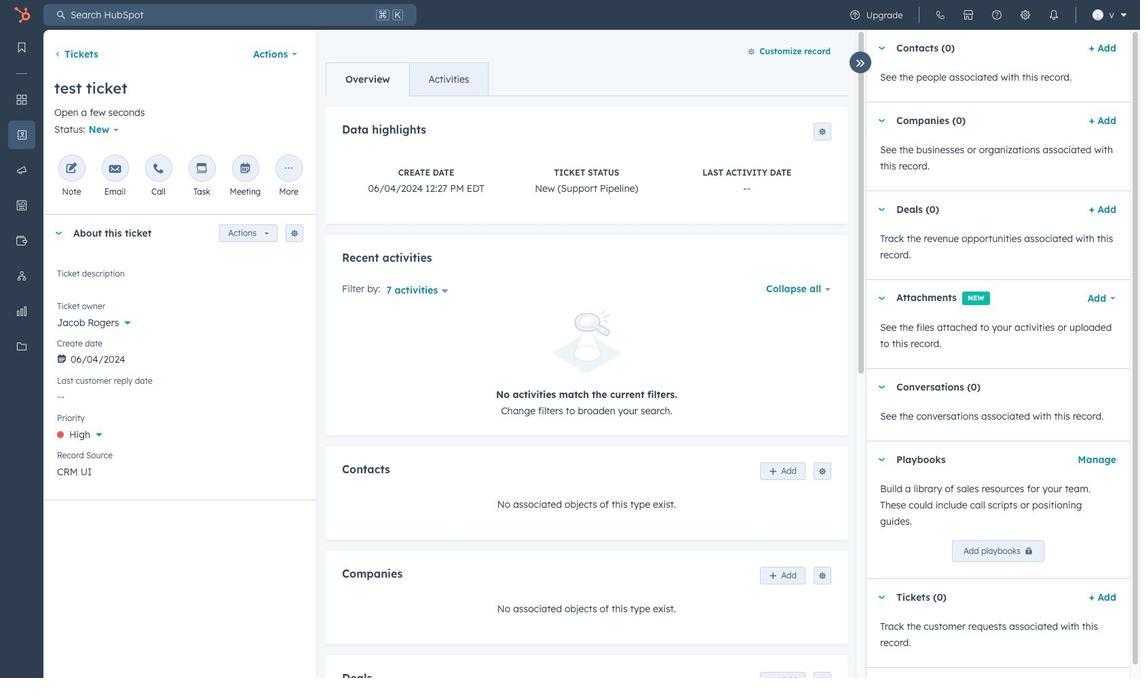 Task type: vqa. For each thing, say whether or not it's contained in the screenshot.
bottom caret icon
yes



Task type: describe. For each thing, give the bounding box(es) containing it.
schedule a meeting image
[[239, 163, 251, 176]]

1 caret image from the top
[[877, 297, 886, 300]]

settings image
[[1020, 10, 1031, 20]]

bookmarks primary navigation item image
[[16, 42, 27, 53]]

manage card settings image
[[290, 230, 299, 238]]

4 caret image from the top
[[877, 596, 886, 600]]

2 caret image from the top
[[877, 386, 886, 389]]

make a phone call image
[[152, 163, 165, 176]]

create a note image
[[65, 163, 78, 176]]

create an email image
[[109, 163, 121, 176]]

marketplaces image
[[963, 10, 974, 20]]

notifications image
[[1049, 10, 1060, 20]]

help image
[[992, 10, 1003, 20]]

-- text field
[[57, 384, 303, 406]]

more activities, menu pop up image
[[283, 163, 295, 176]]

0 horizontal spatial menu
[[0, 30, 43, 645]]



Task type: locate. For each thing, give the bounding box(es) containing it.
caret image
[[877, 46, 886, 50], [877, 119, 886, 122], [877, 208, 886, 211], [54, 232, 62, 235]]

None text field
[[57, 267, 303, 294]]

menu
[[841, 0, 1132, 30], [0, 30, 43, 645]]

create a task image
[[196, 163, 208, 176]]

1 horizontal spatial menu
[[841, 0, 1132, 30]]

jacob rogers image
[[1093, 10, 1104, 20]]

Search HubSpot search field
[[65, 4, 373, 26]]

caret image
[[877, 297, 886, 300], [877, 386, 886, 389], [877, 458, 886, 462], [877, 596, 886, 600]]

3 caret image from the top
[[877, 458, 886, 462]]

navigation
[[326, 62, 489, 96]]

MM/DD/YYYY text field
[[57, 347, 303, 369]]

alert
[[342, 311, 831, 419]]



